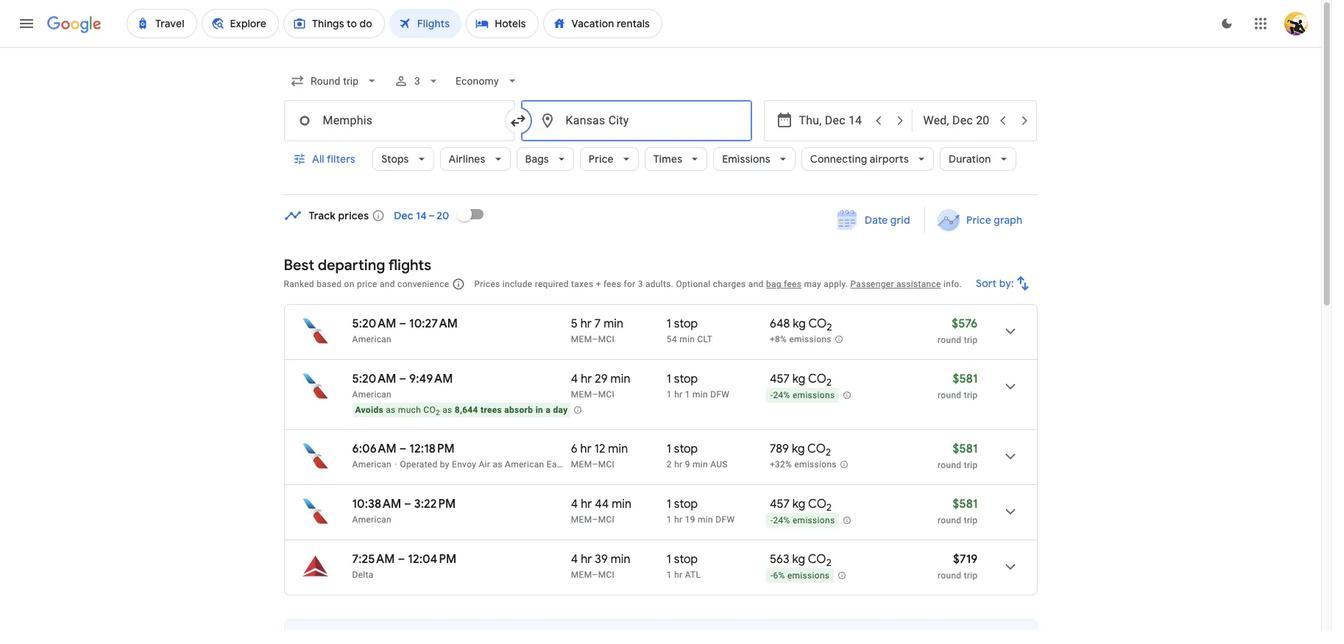 Task type: vqa. For each thing, say whether or not it's contained in the screenshot.


Task type: describe. For each thing, give the bounding box(es) containing it.
581 US dollars text field
[[953, 442, 978, 456]]

duration
[[949, 152, 991, 166]]

1 stop 1 hr 1 min dfw
[[667, 372, 730, 400]]

min inside 1 stop 1 hr 19 min dfw
[[698, 514, 713, 525]]

connecting
[[810, 152, 867, 166]]

much
[[398, 405, 421, 415]]

day
[[553, 405, 568, 415]]

bags
[[525, 152, 549, 166]]

airlines inside popup button
[[449, 152, 485, 166]]

flight details. leaves memphis international airport at 5:20 am on thursday, december 14 and arrives at kansas city international airport at 9:49 am on thursday, december 14. image
[[993, 369, 1028, 404]]

Return text field
[[923, 101, 991, 141]]

avoids
[[355, 405, 383, 415]]

$581 round trip for 6 hr 12 min
[[938, 442, 978, 470]]

flight details. leaves memphis international airport at 6:06 am on thursday, december 14 and arrives at kansas city international airport at 12:18 pm on thursday, december 14. image
[[993, 439, 1028, 474]]

– inside 10:38 am – 3:22 pm american
[[404, 497, 411, 512]]

4 for 4 hr 29 min
[[571, 372, 578, 386]]

1 stop flight. element for 5 hr 7 min
[[667, 316, 698, 333]]

stop for 4 hr 29 min
[[674, 372, 698, 386]]

kg for 4 hr 29 min
[[793, 372, 806, 386]]

prices
[[474, 279, 500, 289]]

round for 4 hr 29 min
[[938, 390, 962, 400]]

by
[[440, 459, 450, 470]]

+
[[596, 279, 601, 289]]

mci for 7
[[598, 334, 615, 344]]

1 stop flight. element for 4 hr 44 min
[[667, 497, 698, 514]]

connecting airports button
[[801, 141, 934, 177]]

grid
[[890, 213, 910, 227]]

789 kg co 2
[[770, 442, 831, 459]]

dfw for 4 hr 29 min
[[710, 389, 730, 400]]

2 for 4 hr 44 min
[[827, 501, 832, 514]]

min for 1 stop
[[679, 334, 695, 344]]

Arrival time: 12:18 PM. text field
[[409, 442, 455, 456]]

based
[[317, 279, 342, 289]]

prices include required taxes + fees for 3 adults. optional charges and bag fees may apply. passenger assistance
[[474, 279, 941, 289]]

eagle
[[698, 459, 721, 470]]

duration button
[[940, 141, 1016, 177]]

hr inside 1 stop 1 hr 19 min dfw
[[674, 514, 683, 525]]

– inside the 6 hr 12 min mem – mci
[[592, 459, 598, 470]]

2 for 4 hr 39 min
[[826, 557, 832, 569]]

– inside 5 hr 7 min mem – mci
[[592, 334, 598, 344]]

times button
[[645, 141, 707, 177]]

ranked
[[284, 279, 314, 289]]

hr inside 5 hr 7 min mem – mci
[[580, 316, 592, 331]]

layover (1 of 1) is a 2 hr 9 min layover at austin-bergstrom international airport in austin. element
[[667, 459, 762, 470]]

648
[[770, 316, 790, 331]]

1 inside 1 stop 54 min clt
[[667, 316, 671, 331]]

filters
[[326, 152, 355, 166]]

departing
[[318, 256, 385, 275]]

+8% emissions
[[770, 334, 832, 345]]

– up operated
[[399, 442, 407, 456]]

price for price graph
[[967, 213, 992, 227]]

4 hr 39 min mem – mci
[[571, 552, 630, 580]]

1 stop 1 hr 19 min dfw
[[667, 497, 735, 525]]

1 stop flight. element for 4 hr 29 min
[[667, 372, 698, 389]]

track
[[309, 209, 336, 222]]

3:22 pm
[[414, 497, 456, 512]]

8,644
[[455, 405, 478, 415]]

find the best price region
[[284, 197, 1037, 245]]

avoids as much co 2 as 8,644 trees absorb in a day
[[355, 405, 568, 417]]

3 inside best departing flights main content
[[638, 279, 643, 289]]

total duration 4 hr 44 min. element
[[571, 497, 667, 514]]

– inside 5:20 am – 9:49 am american
[[399, 372, 406, 386]]

stop for 6 hr 12 min
[[674, 442, 698, 456]]

graph
[[994, 213, 1023, 227]]

7:25 am – 12:04 pm delta
[[352, 552, 457, 580]]

24% for 4 hr 44 min
[[773, 515, 790, 526]]

54
[[667, 334, 677, 344]]

date
[[865, 213, 888, 227]]

air
[[479, 459, 490, 470]]

trip for 4 hr 44 min
[[964, 515, 978, 526]]

sort
[[976, 277, 997, 290]]

5:20 am for 10:27 am
[[352, 316, 396, 331]]

stops button
[[373, 141, 434, 177]]

best
[[284, 256, 314, 275]]

leaves memphis international airport at 7:25 am on thursday, december 14 and arrives at kansas city international airport at 12:04 pm on thursday, december 14. element
[[352, 552, 457, 567]]

mem for 4 hr 44 min
[[571, 514, 592, 525]]

charges
[[713, 279, 746, 289]]

29
[[595, 372, 608, 386]]

include
[[503, 279, 532, 289]]

39
[[595, 552, 608, 567]]

mem for 4 hr 39 min
[[571, 570, 592, 580]]

optional
[[676, 279, 711, 289]]

2 for 5 hr 7 min
[[827, 321, 832, 334]]

operated
[[400, 459, 438, 470]]

bag
[[766, 279, 782, 289]]

taxes
[[571, 279, 593, 289]]

$581 for 6 hr 12 min
[[953, 442, 978, 456]]

trees
[[481, 405, 502, 415]]

10:27 am
[[409, 316, 458, 331]]

1 stop 1 hr atl
[[667, 552, 701, 580]]

dfw for 4 hr 44 min
[[716, 514, 735, 525]]

10:38 am – 3:22 pm american
[[352, 497, 456, 525]]

skywest
[[574, 459, 608, 470]]

sort by:
[[976, 277, 1014, 290]]

passenger assistance button
[[850, 279, 941, 289]]

total duration 4 hr 29 min. element
[[571, 372, 667, 389]]

min for 5 hr 7 min
[[604, 316, 623, 331]]

2 for 4 hr 29 min
[[827, 376, 832, 389]]

american left eagle,
[[505, 459, 544, 470]]

Departure time: 5:20 AM. text field
[[352, 316, 396, 331]]

adults.
[[645, 279, 674, 289]]

457 kg co 2 for 4 hr 29 min
[[770, 372, 832, 389]]

flights
[[388, 256, 431, 275]]

6%
[[773, 571, 785, 581]]

airlines button
[[440, 141, 510, 177]]

5:20 am – 10:27 am american
[[352, 316, 458, 344]]

1 stop 2 hr 9 min aus
[[667, 442, 728, 470]]

atl
[[685, 570, 701, 580]]

learn more about tracked prices image
[[372, 209, 385, 222]]

emissions down "648 kg co 2"
[[789, 334, 832, 345]]

$719 round trip
[[938, 552, 978, 581]]

3 button
[[388, 63, 447, 99]]

581 US dollars text field
[[953, 497, 978, 512]]

Arrival time: 3:22 PM. text field
[[414, 497, 456, 512]]

hr inside 1 stop 1 hr 1 min dfw
[[674, 389, 683, 400]]

3 inside popup button
[[414, 75, 420, 87]]

$581 for 4 hr 44 min
[[953, 497, 978, 512]]

ranked based on price and convenience
[[284, 279, 449, 289]]

all filters
[[312, 152, 355, 166]]

mci for 29
[[598, 389, 615, 400]]

10:38 am
[[352, 497, 401, 512]]

price graph button
[[928, 207, 1034, 233]]

round for 4 hr 39 min
[[938, 570, 962, 581]]

american left eagle
[[656, 459, 695, 470]]

leaves memphis international airport at 5:20 am on thursday, december 14 and arrives at kansas city international airport at 10:27 am on thursday, december 14. element
[[352, 316, 458, 331]]

– inside 4 hr 39 min mem – mci
[[592, 570, 598, 580]]

american down 6:06 am text box
[[352, 459, 392, 470]]

co for 4 hr 29 min
[[808, 372, 827, 386]]

convenience
[[397, 279, 449, 289]]

stop for 4 hr 39 min
[[674, 552, 698, 567]]

Arrival time: 10:27 AM. text field
[[409, 316, 458, 331]]

12:18 pm
[[409, 442, 455, 456]]

in
[[536, 405, 543, 415]]

co for 4 hr 44 min
[[808, 497, 827, 512]]

swap origin and destination. image
[[509, 112, 527, 130]]

mem for 5 hr 7 min
[[571, 334, 592, 344]]

leaves memphis international airport at 10:38 am on thursday, december 14 and arrives at kansas city international airport at 3:22 pm on thursday, december 14. element
[[352, 497, 456, 512]]

american inside 5:20 am – 9:49 am american
[[352, 389, 392, 400]]

hr inside 1 stop 2 hr 9 min aus
[[674, 459, 683, 470]]

5 hr 7 min mem – mci
[[571, 316, 623, 344]]

as down total duration 6 hr 12 min. element
[[644, 459, 654, 470]]

layover (1 of 1) is a 1 hr 1 min layover at dallas/fort worth international airport in dallas. element
[[667, 389, 762, 400]]

trip for 5 hr 7 min
[[964, 335, 978, 345]]

2 fees from the left
[[784, 279, 802, 289]]

none search field containing all filters
[[284, 63, 1037, 195]]

Departure time: 7:25 AM. text field
[[352, 552, 395, 567]]

kg for 4 hr 44 min
[[793, 497, 806, 512]]

stop for 4 hr 44 min
[[674, 497, 698, 512]]

Departure time: 6:06 AM. text field
[[352, 442, 397, 456]]

passenger
[[850, 279, 894, 289]]

min for 4 hr 39 min
[[611, 552, 630, 567]]



Task type: locate. For each thing, give the bounding box(es) containing it.
2 $581 from the top
[[953, 442, 978, 456]]

457 kg co 2 down +32% emissions
[[770, 497, 832, 514]]

min down clt
[[693, 389, 708, 400]]

min right 39
[[611, 552, 630, 567]]

4 for 4 hr 44 min
[[571, 497, 578, 512]]

american
[[352, 334, 392, 344], [352, 389, 392, 400], [352, 459, 392, 470], [505, 459, 544, 470], [656, 459, 695, 470], [352, 514, 392, 525]]

44
[[595, 497, 609, 512]]

0 vertical spatial 24%
[[773, 390, 790, 401]]

4 1 stop flight. element from the top
[[667, 497, 698, 514]]

5 stop from the top
[[674, 552, 698, 567]]

change appearance image
[[1209, 6, 1245, 41]]

assistance
[[896, 279, 941, 289]]

stop inside 1 stop 54 min clt
[[674, 316, 698, 331]]

stop up 19
[[674, 497, 698, 512]]

4 inside "4 hr 29 min mem – mci"
[[571, 372, 578, 386]]

round down 581 us dollars text field
[[938, 515, 962, 526]]

avoids as much co2 as 8644 trees absorb in a day. learn more about this calculation. image
[[574, 406, 583, 414]]

– left the 9:49 am
[[399, 372, 406, 386]]

– inside 4 hr 44 min mem – mci
[[592, 514, 598, 525]]

6:06 am
[[352, 442, 397, 456]]

4 inside 4 hr 39 min mem – mci
[[571, 552, 578, 567]]

mem down 5
[[571, 334, 592, 344]]

1 fees from the left
[[604, 279, 621, 289]]

price for price
[[589, 152, 614, 166]]

3 4 from the top
[[571, 552, 578, 567]]

mci for 39
[[598, 570, 615, 580]]

mci inside the 6 hr 12 min mem – mci
[[598, 459, 615, 470]]

2 mci from the top
[[598, 389, 615, 400]]

- up 563
[[771, 515, 773, 526]]

$576 round trip
[[938, 316, 978, 345]]

– down 12 at the bottom
[[592, 459, 598, 470]]

1 stop flight. element
[[667, 316, 698, 333], [667, 372, 698, 389], [667, 442, 698, 459], [667, 497, 698, 514], [667, 552, 698, 569]]

hr right the '6'
[[580, 442, 592, 456]]

4 hr 44 min mem – mci
[[571, 497, 632, 525]]

co for 5 hr 7 min
[[808, 316, 827, 331]]

14 – 20
[[416, 209, 449, 222]]

all filters button
[[284, 141, 367, 177]]

mci down 12 at the bottom
[[598, 459, 615, 470]]

1 24% from the top
[[773, 390, 790, 401]]

mem down total duration 4 hr 39 min. element
[[571, 570, 592, 580]]

5 trip from the top
[[964, 570, 978, 581]]

581 US dollars text field
[[953, 372, 978, 386]]

leaves memphis international airport at 6:06 am on thursday, december 14 and arrives at kansas city international airport at 12:18 pm on thursday, december 14. element
[[352, 442, 455, 456]]

3 $581 from the top
[[953, 497, 978, 512]]

1 5:20 am from the top
[[352, 316, 396, 331]]

1 - from the top
[[771, 390, 773, 401]]

date grid
[[865, 213, 910, 227]]

min inside 1 stop 2 hr 9 min aus
[[693, 459, 708, 470]]

american down 5:20 am text field
[[352, 334, 392, 344]]

kg for 5 hr 7 min
[[793, 316, 806, 331]]

mci for 44
[[598, 514, 615, 525]]

457
[[770, 372, 790, 386], [770, 497, 790, 512]]

– down '44'
[[592, 514, 598, 525]]

2 vertical spatial $581
[[953, 497, 978, 512]]

2 and from the left
[[748, 279, 764, 289]]

2 inside 789 kg co 2
[[826, 446, 831, 459]]

– down 29
[[592, 389, 598, 400]]

mem inside 4 hr 39 min mem – mci
[[571, 570, 592, 580]]

2 inside 563 kg co 2
[[826, 557, 832, 569]]

0 vertical spatial 457 kg co 2
[[770, 372, 832, 389]]

– left 3:22 pm
[[404, 497, 411, 512]]

envoy
[[452, 459, 476, 470]]

kg down +8% emissions
[[793, 372, 806, 386]]

price left graph
[[967, 213, 992, 227]]

min for 4 hr 44 min
[[612, 497, 632, 512]]

5 round from the top
[[938, 570, 962, 581]]

0 vertical spatial -
[[771, 390, 773, 401]]

price graph
[[967, 213, 1023, 227]]

min inside 4 hr 44 min mem – mci
[[612, 497, 632, 512]]

price button
[[580, 141, 639, 177]]

as left much
[[386, 405, 396, 415]]

hr inside the 1 stop 1 hr atl
[[674, 570, 683, 580]]

0 vertical spatial $581
[[953, 372, 978, 386]]

457 down +32%
[[770, 497, 790, 512]]

2 mem from the top
[[571, 389, 592, 400]]

round
[[938, 335, 962, 345], [938, 390, 962, 400], [938, 460, 962, 470], [938, 515, 962, 526], [938, 570, 962, 581]]

and left bag
[[748, 279, 764, 289]]

loading results progress bar
[[0, 47, 1321, 50]]

1 $581 from the top
[[953, 372, 978, 386]]

min right 54
[[679, 334, 695, 344]]

$581 left flight details. leaves memphis international airport at 5:20 am on thursday, december 14 and arrives at kansas city international airport at 9:49 am on thursday, december 14. image
[[953, 372, 978, 386]]

$576
[[952, 316, 978, 331]]

3
[[414, 75, 420, 87], [638, 279, 643, 289]]

trip for 4 hr 39 min
[[964, 570, 978, 581]]

Departure text field
[[799, 101, 867, 141]]

1 vertical spatial dfw
[[716, 514, 735, 525]]

5:20 am for 9:49 am
[[352, 372, 396, 386]]

round for 6 hr 12 min
[[938, 460, 962, 470]]

4 trip from the top
[[964, 515, 978, 526]]

dfw down layover (1 of 1) is a 54 min layover at charlotte douglas international airport in charlotte. element
[[710, 389, 730, 400]]

stop for 5 hr 7 min
[[674, 316, 698, 331]]

dfw right 19
[[716, 514, 735, 525]]

1 vertical spatial 5:20 am
[[352, 372, 396, 386]]

1 vertical spatial $581
[[953, 442, 978, 456]]

eagle,
[[547, 459, 571, 470]]

4 round from the top
[[938, 515, 962, 526]]

- for 4 hr 29 min
[[771, 390, 773, 401]]

emissions for 4 hr 44 min
[[793, 515, 835, 526]]

2 inside "648 kg co 2"
[[827, 321, 832, 334]]

1 vertical spatial 3
[[638, 279, 643, 289]]

Departure time: 10:38 AM. text field
[[352, 497, 401, 512]]

None text field
[[284, 100, 515, 141], [521, 100, 752, 141], [284, 100, 515, 141], [521, 100, 752, 141]]

5 mem from the top
[[571, 570, 592, 580]]

1 vertical spatial -24% emissions
[[771, 515, 835, 526]]

leaves memphis international airport at 5:20 am on thursday, december 14 and arrives at kansas city international airport at 9:49 am on thursday, december 14. element
[[352, 372, 453, 386]]

emissions up 563 kg co 2
[[793, 515, 835, 526]]

absorb
[[504, 405, 533, 415]]

2 4 from the top
[[571, 497, 578, 512]]

and
[[380, 279, 395, 289], [748, 279, 764, 289]]

trip inside $719 round trip
[[964, 570, 978, 581]]

american down 10:38 am
[[352, 514, 392, 525]]

- up 789
[[771, 390, 773, 401]]

a
[[546, 405, 551, 415]]

12
[[594, 442, 605, 456]]

1 mci from the top
[[598, 334, 615, 344]]

1 horizontal spatial and
[[748, 279, 764, 289]]

dfw inside 1 stop 1 hr 19 min dfw
[[716, 514, 735, 525]]

457 kg co 2 for 4 hr 44 min
[[770, 497, 832, 514]]

2 up +8% emissions
[[827, 321, 832, 334]]

4 stop from the top
[[674, 497, 698, 512]]

4 mci from the top
[[598, 514, 615, 525]]

hr inside 4 hr 39 min mem – mci
[[581, 552, 592, 567]]

5:20 am inside 5:20 am – 9:49 am american
[[352, 372, 396, 386]]

min inside "4 hr 29 min mem – mci"
[[611, 372, 630, 386]]

$581 round trip left flight details. leaves memphis international airport at 5:20 am on thursday, december 14 and arrives at kansas city international airport at 9:49 am on thursday, december 14. image
[[938, 372, 978, 400]]

stop up atl
[[674, 552, 698, 567]]

3 mci from the top
[[598, 459, 615, 470]]

stop
[[674, 316, 698, 331], [674, 372, 698, 386], [674, 442, 698, 456], [674, 497, 698, 512], [674, 552, 698, 567]]

stop inside the 1 stop 1 hr atl
[[674, 552, 698, 567]]

min inside 1 stop 1 hr 1 min dfw
[[693, 389, 708, 400]]

fees right bag
[[784, 279, 802, 289]]

stop inside 1 stop 2 hr 9 min aus
[[674, 442, 698, 456]]

0 vertical spatial 4
[[571, 372, 578, 386]]

min inside 5 hr 7 min mem – mci
[[604, 316, 623, 331]]

2 round from the top
[[938, 390, 962, 400]]

1 horizontal spatial 3
[[638, 279, 643, 289]]

1 vertical spatial airlines
[[610, 459, 641, 470]]

- for 4 hr 44 min
[[771, 515, 773, 526]]

2 up -6% emissions
[[826, 557, 832, 569]]

-24% emissions for 4 hr 29 min
[[771, 390, 835, 401]]

1 -24% emissions from the top
[[771, 390, 835, 401]]

2 vertical spatial $581 round trip
[[938, 497, 978, 526]]

min inside 4 hr 39 min mem – mci
[[611, 552, 630, 567]]

1 vertical spatial price
[[967, 213, 992, 227]]

min for 6 hr 12 min
[[608, 442, 628, 456]]

bags button
[[516, 141, 574, 177]]

Arrival time: 12:04 PM. text field
[[408, 552, 457, 567]]

+8%
[[770, 334, 787, 345]]

dfw inside 1 stop 1 hr 1 min dfw
[[710, 389, 730, 400]]

6:06 am – 12:18 pm
[[352, 442, 455, 456]]

clt
[[697, 334, 713, 344]]

apply.
[[824, 279, 848, 289]]

– down 39
[[592, 570, 598, 580]]

dfw
[[710, 389, 730, 400], [716, 514, 735, 525]]

1 stop flight. element for 4 hr 39 min
[[667, 552, 698, 569]]

+32% emissions
[[770, 459, 837, 470]]

layover (1 of 1) is a 1 hr layover at hartsfield-jackson atlanta international airport in atlanta. element
[[667, 569, 762, 581]]

stop up the 9
[[674, 442, 698, 456]]

– down 7
[[592, 334, 598, 344]]

mci inside 4 hr 44 min mem – mci
[[598, 514, 615, 525]]

719 US dollars text field
[[953, 552, 978, 567]]

2 - from the top
[[771, 515, 773, 526]]

date grid button
[[826, 207, 922, 233]]

flight details. leaves memphis international airport at 5:20 am on thursday, december 14 and arrives at kansas city international airport at 10:27 am on thursday, december 14. image
[[993, 314, 1028, 349]]

24% for 4 hr 29 min
[[773, 390, 790, 401]]

round down $576
[[938, 335, 962, 345]]

0 vertical spatial dfw
[[710, 389, 730, 400]]

mci down 7
[[598, 334, 615, 344]]

3 stop from the top
[[674, 442, 698, 456]]

1 vertical spatial -
[[771, 515, 773, 526]]

hr left 39
[[581, 552, 592, 567]]

563
[[770, 552, 789, 567]]

0 vertical spatial price
[[589, 152, 614, 166]]

co for 4 hr 39 min
[[808, 552, 826, 567]]

– right departure time: 7:25 am. text field
[[398, 552, 405, 567]]

kg down +32% emissions
[[793, 497, 806, 512]]

may
[[804, 279, 821, 289]]

kg up +32% emissions
[[792, 442, 805, 456]]

total duration 6 hr 12 min. element
[[571, 442, 667, 459]]

min right the 9
[[693, 459, 708, 470]]

-24% emissions for 4 hr 44 min
[[771, 515, 835, 526]]

american inside 5:20 am – 10:27 am american
[[352, 334, 392, 344]]

4 left '44'
[[571, 497, 578, 512]]

5:20 am up "avoids"
[[352, 372, 396, 386]]

emissions button
[[713, 141, 795, 177]]

mci for 12
[[598, 459, 615, 470]]

0 vertical spatial airlines
[[449, 152, 485, 166]]

emissions down 563 kg co 2
[[787, 571, 830, 581]]

operated by envoy air as american eagle, skywest airlines as american eagle
[[400, 459, 721, 470]]

+32%
[[770, 459, 792, 470]]

0 horizontal spatial fees
[[604, 279, 621, 289]]

Arrival time: 9:49 AM. text field
[[409, 372, 453, 386]]

2 inside 1 stop 2 hr 9 min aus
[[667, 459, 672, 470]]

24% up 563
[[773, 515, 790, 526]]

min inside the 6 hr 12 min mem – mci
[[608, 442, 628, 456]]

2 457 from the top
[[770, 497, 790, 512]]

fees right +
[[604, 279, 621, 289]]

2 down +32% emissions
[[827, 501, 832, 514]]

2 left the 9
[[667, 459, 672, 470]]

– right 5:20 am text field
[[399, 316, 406, 331]]

0 horizontal spatial 3
[[414, 75, 420, 87]]

6
[[571, 442, 578, 456]]

hr inside the 6 hr 12 min mem – mci
[[580, 442, 592, 456]]

co inside "648 kg co 2"
[[808, 316, 827, 331]]

1 stop flight. element up the 9
[[667, 442, 698, 459]]

2 vertical spatial 4
[[571, 552, 578, 567]]

mci down 39
[[598, 570, 615, 580]]

4 mem from the top
[[571, 514, 592, 525]]

price
[[589, 152, 614, 166], [967, 213, 992, 227]]

1 vertical spatial 4
[[571, 497, 578, 512]]

0 horizontal spatial airlines
[[449, 152, 485, 166]]

1 stop flight. element up 54
[[667, 316, 698, 333]]

1 457 from the top
[[770, 372, 790, 386]]

hr left atl
[[674, 570, 683, 580]]

1 vertical spatial 457
[[770, 497, 790, 512]]

1 stop flight. element for 6 hr 12 min
[[667, 442, 698, 459]]

kg for 4 hr 39 min
[[792, 552, 805, 567]]

hr left the 9
[[674, 459, 683, 470]]

price
[[357, 279, 377, 289]]

2 up +32% emissions
[[826, 446, 831, 459]]

1 vertical spatial 24%
[[773, 515, 790, 526]]

hr inside "4 hr 29 min mem – mci"
[[581, 372, 592, 386]]

2 $581 round trip from the top
[[938, 442, 978, 470]]

total duration 5 hr 7 min. element
[[571, 316, 667, 333]]

- for 4 hr 39 min
[[771, 571, 773, 581]]

min inside 1 stop 54 min clt
[[679, 334, 695, 344]]

for
[[624, 279, 635, 289]]

19
[[685, 514, 695, 525]]

trip for 4 hr 29 min
[[964, 390, 978, 400]]

3 $581 round trip from the top
[[938, 497, 978, 526]]

None search field
[[284, 63, 1037, 195]]

dec
[[394, 209, 414, 222]]

5:20 am inside 5:20 am – 10:27 am american
[[352, 316, 396, 331]]

1 mem from the top
[[571, 334, 592, 344]]

3 1 stop flight. element from the top
[[667, 442, 698, 459]]

mem inside "4 hr 29 min mem – mci"
[[571, 389, 592, 400]]

– inside 5:20 am – 10:27 am american
[[399, 316, 406, 331]]

2
[[827, 321, 832, 334], [827, 376, 832, 389], [436, 409, 440, 417], [826, 446, 831, 459], [667, 459, 672, 470], [827, 501, 832, 514], [826, 557, 832, 569]]

mci inside 5 hr 7 min mem – mci
[[598, 334, 615, 344]]

co for 6 hr 12 min
[[807, 442, 826, 456]]

price right "bags" popup button
[[589, 152, 614, 166]]

-24% emissions up 563 kg co 2
[[771, 515, 835, 526]]

hr down 54
[[674, 389, 683, 400]]

min right '44'
[[612, 497, 632, 512]]

6 hr 12 min mem – mci
[[571, 442, 628, 470]]

$581 for 4 hr 29 min
[[953, 372, 978, 386]]

1 vertical spatial 457 kg co 2
[[770, 497, 832, 514]]

2 right much
[[436, 409, 440, 417]]

5:20 am down price at the top
[[352, 316, 396, 331]]

kg inside "648 kg co 2"
[[793, 316, 806, 331]]

price inside popup button
[[589, 152, 614, 166]]

4 inside 4 hr 44 min mem – mci
[[571, 497, 578, 512]]

Departure time: 5:20 AM. text field
[[352, 372, 396, 386]]

fees
[[604, 279, 621, 289], [784, 279, 802, 289]]

mem for 6 hr 12 min
[[571, 459, 592, 470]]

sort by: button
[[970, 266, 1037, 301]]

co right much
[[423, 405, 436, 415]]

hr
[[580, 316, 592, 331], [581, 372, 592, 386], [674, 389, 683, 400], [580, 442, 592, 456], [674, 459, 683, 470], [581, 497, 592, 512], [674, 514, 683, 525], [581, 552, 592, 567], [674, 570, 683, 580]]

mem down total duration 4 hr 44 min. element
[[571, 514, 592, 525]]

all
[[312, 152, 324, 166]]

round down $581 text field
[[938, 460, 962, 470]]

emissions
[[789, 334, 832, 345], [793, 390, 835, 401], [794, 459, 837, 470], [793, 515, 835, 526], [787, 571, 830, 581]]

trip down 719 us dollars text field
[[964, 570, 978, 581]]

1 and from the left
[[380, 279, 395, 289]]

flight details. leaves memphis international airport at 7:25 am on thursday, december 14 and arrives at kansas city international airport at 12:04 pm on thursday, december 14. image
[[993, 549, 1028, 584]]

trip down 581 us dollars text box
[[964, 390, 978, 400]]

2 down +8% emissions
[[827, 376, 832, 389]]

457 for 4 hr 29 min
[[770, 372, 790, 386]]

emissions
[[722, 152, 770, 166]]

2 for 6 hr 12 min
[[826, 446, 831, 459]]

stop inside 1 stop 1 hr 19 min dfw
[[674, 497, 698, 512]]

on
[[344, 279, 354, 289]]

-24% emissions up 789 kg co 2
[[771, 390, 835, 401]]

$581 round trip for 4 hr 44 min
[[938, 497, 978, 526]]

24%
[[773, 390, 790, 401], [773, 515, 790, 526]]

bag fees button
[[766, 279, 802, 289]]

$581
[[953, 372, 978, 386], [953, 442, 978, 456], [953, 497, 978, 512]]

2 24% from the top
[[773, 515, 790, 526]]

aus
[[710, 459, 728, 470]]

dec 14 – 20
[[394, 209, 449, 222]]

co inside avoids as much co 2 as 8,644 trees absorb in a day
[[423, 405, 436, 415]]

stop inside 1 stop 1 hr 1 min dfw
[[674, 372, 698, 386]]

airlines down total duration 6 hr 12 min. element
[[610, 459, 641, 470]]

1 horizontal spatial price
[[967, 213, 992, 227]]

1 $581 round trip from the top
[[938, 372, 978, 400]]

0 horizontal spatial and
[[380, 279, 395, 289]]

2 inside avoids as much co 2 as 8,644 trees absorb in a day
[[436, 409, 440, 417]]

hr left '44'
[[581, 497, 592, 512]]

kg for 6 hr 12 min
[[792, 442, 805, 456]]

9
[[685, 459, 690, 470]]

0 horizontal spatial price
[[589, 152, 614, 166]]

round inside $719 round trip
[[938, 570, 962, 581]]

trip for 6 hr 12 min
[[964, 460, 978, 470]]

layover (1 of 1) is a 54 min layover at charlotte douglas international airport in charlotte. element
[[667, 333, 762, 345]]

mem down the '6'
[[571, 459, 592, 470]]

co inside 789 kg co 2
[[807, 442, 826, 456]]

trip down $581 text field
[[964, 460, 978, 470]]

kg up -6% emissions
[[792, 552, 805, 567]]

0 vertical spatial 457
[[770, 372, 790, 386]]

9:49 am
[[409, 372, 453, 386]]

layover (1 of 1) is a 1 hr 19 min layover at dallas/fort worth international airport in dallas. element
[[667, 514, 762, 526]]

5 1 stop flight. element from the top
[[667, 552, 698, 569]]

trip inside $576 round trip
[[964, 335, 978, 345]]

airlines inside best departing flights main content
[[610, 459, 641, 470]]

mem inside 5 hr 7 min mem – mci
[[571, 334, 592, 344]]

mem for 4 hr 29 min
[[571, 389, 592, 400]]

– inside "4 hr 29 min mem – mci"
[[592, 389, 598, 400]]

min for 4 hr 29 min
[[611, 372, 630, 386]]

kg inside 789 kg co 2
[[792, 442, 805, 456]]

1 horizontal spatial airlines
[[610, 459, 641, 470]]

emissions down 789 kg co 2
[[794, 459, 837, 470]]

round inside $576 round trip
[[938, 335, 962, 345]]

2 stop from the top
[[674, 372, 698, 386]]

co up +32% emissions
[[807, 442, 826, 456]]

co inside 563 kg co 2
[[808, 552, 826, 567]]

648 kg co 2
[[770, 316, 832, 334]]

2 457 kg co 2 from the top
[[770, 497, 832, 514]]

1 stop from the top
[[674, 316, 698, 331]]

learn more about ranking image
[[452, 277, 465, 291]]

as left 8,644
[[442, 405, 452, 415]]

1 stop flight. element up 19
[[667, 497, 698, 514]]

5 mci from the top
[[598, 570, 615, 580]]

round for 4 hr 44 min
[[938, 515, 962, 526]]

3 mem from the top
[[571, 459, 592, 470]]

457 down +8%
[[770, 372, 790, 386]]

hr left 19
[[674, 514, 683, 525]]

0 vertical spatial $581 round trip
[[938, 372, 978, 400]]

2 trip from the top
[[964, 390, 978, 400]]

4
[[571, 372, 578, 386], [571, 497, 578, 512], [571, 552, 578, 567]]

7
[[595, 316, 601, 331]]

– inside 7:25 am – 12:04 pm delta
[[398, 552, 405, 567]]

1 trip from the top
[[964, 335, 978, 345]]

airports
[[870, 152, 909, 166]]

457 for 4 hr 44 min
[[770, 497, 790, 512]]

mci inside 4 hr 39 min mem – mci
[[598, 570, 615, 580]]

airlines right stops popup button
[[449, 152, 485, 166]]

mci down '44'
[[598, 514, 615, 525]]

co up +8% emissions
[[808, 316, 827, 331]]

2 vertical spatial -
[[771, 571, 773, 581]]

1 1 stop flight. element from the top
[[667, 316, 698, 333]]

0 vertical spatial 5:20 am
[[352, 316, 396, 331]]

kg up +8% emissions
[[793, 316, 806, 331]]

total duration 4 hr 39 min. element
[[571, 552, 667, 569]]

5
[[571, 316, 578, 331]]

best departing flights main content
[[284, 197, 1037, 630]]

emissions for 4 hr 39 min
[[787, 571, 830, 581]]

0 vertical spatial -24% emissions
[[771, 390, 835, 401]]

3 round from the top
[[938, 460, 962, 470]]

flight details. leaves memphis international airport at 10:38 am on thursday, december 14 and arrives at kansas city international airport at 3:22 pm on thursday, december 14. image
[[993, 494, 1028, 529]]

stop up layover (1 of 1) is a 1 hr 1 min layover at dallas/fort worth international airport in dallas. element
[[674, 372, 698, 386]]

mem inside 4 hr 44 min mem – mci
[[571, 514, 592, 525]]

1 4 from the top
[[571, 372, 578, 386]]

None field
[[284, 68, 385, 94], [450, 68, 525, 94], [284, 68, 385, 94], [450, 68, 525, 94]]

0 vertical spatial 3
[[414, 75, 420, 87]]

$581 round trip for 4 hr 29 min
[[938, 372, 978, 400]]

price inside button
[[967, 213, 992, 227]]

1 round from the top
[[938, 335, 962, 345]]

576 US dollars text field
[[952, 316, 978, 331]]

emissions for 4 hr 29 min
[[793, 390, 835, 401]]

co down +32% emissions
[[808, 497, 827, 512]]

4 for 4 hr 39 min
[[571, 552, 578, 567]]

round for 5 hr 7 min
[[938, 335, 962, 345]]

kg inside 563 kg co 2
[[792, 552, 805, 567]]

track prices
[[309, 209, 369, 222]]

1 457 kg co 2 from the top
[[770, 372, 832, 389]]

1 inside 1 stop 2 hr 9 min aus
[[667, 442, 671, 456]]

main menu image
[[18, 15, 35, 32]]

trip down 581 us dollars text field
[[964, 515, 978, 526]]

1
[[667, 316, 671, 331], [667, 372, 671, 386], [667, 389, 672, 400], [685, 389, 690, 400], [667, 442, 671, 456], [667, 497, 671, 512], [667, 514, 672, 525], [667, 552, 671, 567], [667, 570, 672, 580]]

times
[[653, 152, 682, 166]]

$581 round trip up 719 us dollars text field
[[938, 497, 978, 526]]

4 left 39
[[571, 552, 578, 567]]

hr inside 4 hr 44 min mem – mci
[[581, 497, 592, 512]]

1 vertical spatial $581 round trip
[[938, 442, 978, 470]]

24% up 789
[[773, 390, 790, 401]]

2 5:20 am from the top
[[352, 372, 396, 386]]

as right air
[[493, 459, 503, 470]]

1 horizontal spatial fees
[[784, 279, 802, 289]]

american down departure time: 5:20 am. text field
[[352, 389, 392, 400]]

$581 left flight details. leaves memphis international airport at 6:06 am on thursday, december 14 and arrives at kansas city international airport at 12:18 pm on thursday, december 14. "icon"
[[953, 442, 978, 456]]

3 - from the top
[[771, 571, 773, 581]]

563 kg co 2
[[770, 552, 832, 569]]

and right price at the top
[[380, 279, 395, 289]]

2 -24% emissions from the top
[[771, 515, 835, 526]]

$719
[[953, 552, 978, 567]]

3 trip from the top
[[964, 460, 978, 470]]

american inside 10:38 am – 3:22 pm american
[[352, 514, 392, 525]]

as
[[386, 405, 396, 415], [442, 405, 452, 415], [493, 459, 503, 470], [644, 459, 654, 470]]

2 1 stop flight. element from the top
[[667, 372, 698, 389]]

stop up 54
[[674, 316, 698, 331]]

mci inside "4 hr 29 min mem – mci"
[[598, 389, 615, 400]]

mem inside the 6 hr 12 min mem – mci
[[571, 459, 592, 470]]

min right 12 at the bottom
[[608, 442, 628, 456]]



